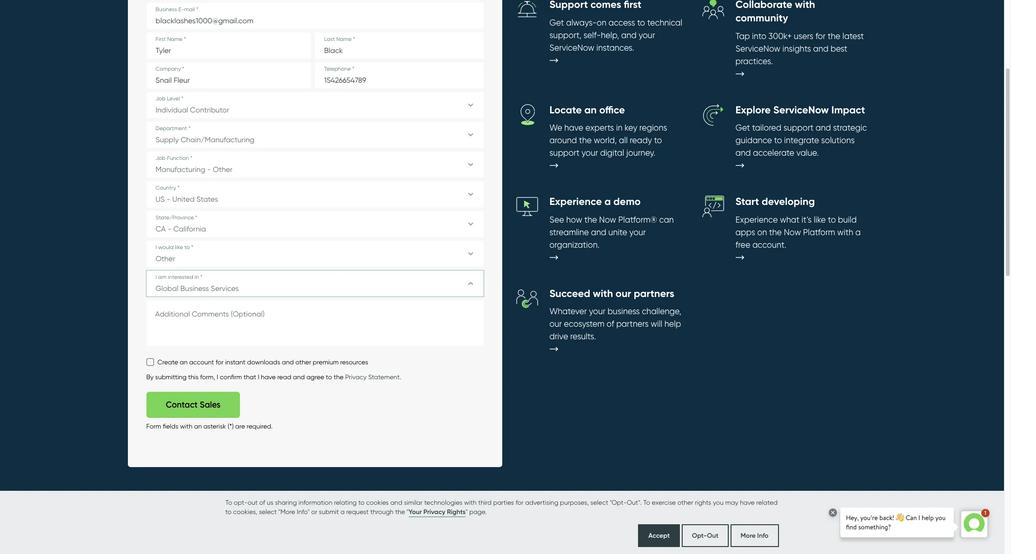 Task type: describe. For each thing, give the bounding box(es) containing it.
access
[[609, 18, 635, 27]]

that
[[244, 374, 256, 381]]

for inside to opt-out of us sharing information relating to cookies and similar technologies with third parties for advertising purposes, select "opt-out".  to exercise other rights you may have related to cookies, select "more info" or submit a request through the "
[[516, 499, 524, 506]]

the inside to opt-out of us sharing information relating to cookies and similar technologies with third parties for advertising purposes, select "opt-out".  to exercise other rights you may have related to cookies, select "more info" or submit a request through the "
[[395, 508, 405, 516]]

and inside get always-on access to technical support, self-help, and your servicenow instances.
[[621, 30, 637, 40]]

experience what it's like to build apps on the now platform with a free account.
[[736, 215, 861, 250]]

all
[[619, 135, 628, 145]]

explore
[[736, 104, 771, 116]]

contact sales button
[[146, 392, 240, 418]]

info
[[758, 532, 769, 540]]

out
[[248, 499, 258, 506]]

information
[[299, 499, 332, 506]]

1 vertical spatial select
[[259, 508, 277, 516]]

with up business
[[593, 287, 613, 300]]

info"
[[297, 508, 310, 516]]

us
[[267, 499, 273, 506]]

what
[[780, 215, 800, 225]]

to inside get always-on access to technical support, self-help, and your servicenow instances.
[[637, 18, 645, 27]]

to inside experience what it's like to build apps on the now platform with a free account.
[[828, 215, 836, 225]]

confirm
[[220, 374, 242, 381]]

.
[[400, 374, 401, 381]]

account.
[[753, 240, 787, 250]]

resources
[[340, 359, 368, 366]]

to left cookies,
[[225, 508, 232, 516]]

300k+
[[769, 31, 792, 41]]

the inside tap into 300k+ users for the latest servicenow insights and best practices.
[[828, 31, 841, 41]]

have inside we have experts in key regions around the world, all ready to support your digital journey.
[[565, 123, 584, 133]]

get always-on access to technical support, self-help, and your servicenow instances.
[[550, 18, 683, 53]]

2 to from the left
[[644, 499, 650, 506]]

submitting
[[155, 374, 187, 381]]

partners inside whatever your business challenge, our ecosystem of partners will help drive results.
[[617, 319, 649, 329]]

to inside we have experts in key regions around the world, all ready to support your digital journey.
[[654, 135, 662, 145]]

form,
[[200, 374, 215, 381]]

2 i from the left
[[258, 374, 259, 381]]

around
[[550, 135, 577, 145]]

related
[[757, 499, 778, 506]]

impact
[[832, 104, 865, 116]]

key
[[625, 123, 638, 133]]

help,
[[601, 30, 619, 40]]

0 horizontal spatial privacy
[[345, 374, 367, 381]]

accept button
[[638, 525, 680, 548]]

accelerate
[[753, 148, 795, 158]]

contact
[[166, 400, 198, 411]]

succeed
[[550, 287, 590, 300]]

streamline
[[550, 227, 589, 237]]

agree
[[307, 374, 324, 381]]

your privacy rights " page.
[[409, 508, 487, 516]]

more info
[[741, 532, 769, 540]]

technical
[[647, 18, 683, 27]]

to inside get tailored support and strategic guidance to integrate solutions and accelerate value.
[[774, 135, 782, 145]]

required.
[[247, 423, 273, 431]]

1 horizontal spatial an
[[194, 423, 202, 431]]

will
[[651, 319, 663, 329]]

"opt-
[[610, 499, 627, 506]]

1 horizontal spatial privacy
[[424, 508, 445, 516]]

your
[[409, 508, 422, 516]]

sharing
[[275, 499, 297, 506]]

relating
[[334, 499, 357, 506]]

opt-out button
[[682, 525, 729, 548]]

the down premium
[[334, 374, 344, 381]]

this
[[188, 374, 199, 381]]

your inside get always-on access to technical support, self-help, and your servicenow instances.
[[639, 30, 655, 40]]

get always-on access to technical support, self-help, and your servicenow instances. link
[[516, 0, 684, 77]]

servicenow inside tap into 300k+ users for the latest servicenow insights and best practices.
[[736, 44, 781, 53]]

strategic
[[833, 123, 867, 133]]

contact sales
[[166, 400, 221, 411]]

out
[[707, 532, 719, 540]]

instant
[[225, 359, 246, 366]]

with inside the collaborate with community
[[795, 0, 815, 11]]

Last Name text field
[[315, 33, 484, 59]]

we
[[550, 123, 562, 133]]

"more
[[278, 508, 295, 516]]

like
[[814, 215, 826, 225]]

office
[[599, 104, 625, 116]]

request
[[346, 508, 369, 516]]

build
[[838, 215, 857, 225]]

and up solutions
[[816, 123, 831, 133]]

cookies,
[[233, 508, 257, 516]]

platform®
[[619, 215, 657, 225]]

in
[[616, 123, 623, 133]]

the inside experience what it's like to build apps on the now platform with a free account.
[[769, 227, 782, 237]]

statement
[[368, 374, 400, 381]]

business
[[608, 307, 640, 317]]

and right the read
[[293, 374, 305, 381]]

get for get always-on access to technical support, self-help, and your servicenow instances.
[[550, 18, 564, 27]]

a inside experience what it's like to build apps on the now platform with a free account.
[[856, 227, 861, 237]]

tap
[[736, 31, 750, 41]]

on inside get always-on access to technical support, self-help, and your servicenow instances.
[[597, 18, 607, 27]]

servicenow inside get always-on access to technical support, self-help, and your servicenow instances.
[[550, 43, 595, 53]]

our inside whatever your business challenge, our ecosystem of partners will help drive results.
[[550, 319, 562, 329]]

0 vertical spatial other
[[295, 359, 311, 366]]

account
[[189, 359, 214, 366]]

how
[[566, 215, 582, 225]]

we have experts in key regions around the world, all ready to support your digital journey.
[[550, 123, 667, 158]]

may
[[726, 499, 739, 506]]

tailored
[[752, 123, 782, 133]]

read
[[277, 374, 291, 381]]

more info button
[[731, 525, 779, 548]]

asterisk
[[204, 423, 226, 431]]

experience for experience what it's like to build apps on the now platform with a free account.
[[736, 215, 778, 225]]

opt-
[[692, 532, 707, 540]]

latest
[[843, 31, 864, 41]]

advertising
[[525, 499, 559, 506]]

experts
[[586, 123, 614, 133]]

with inside to opt-out of us sharing information relating to cookies and similar technologies with third parties for advertising purposes, select "opt-out".  to exercise other rights you may have related to cookies, select "more info" or submit a request through the "
[[464, 499, 477, 506]]

by
[[146, 374, 154, 381]]

regions
[[640, 123, 667, 133]]

your inside whatever your business challenge, our ecosystem of partners will help drive results.
[[589, 307, 606, 317]]

support inside we have experts in key regions around the world, all ready to support your digital journey.
[[550, 148, 580, 158]]

privacy statement link
[[345, 374, 400, 381]]

collaborate
[[736, 0, 793, 11]]

users
[[794, 31, 814, 41]]

and inside to opt-out of us sharing information relating to cookies and similar technologies with third parties for advertising purposes, select "opt-out".  to exercise other rights you may have related to cookies, select "more info" or submit a request through the "
[[391, 499, 402, 506]]

0 horizontal spatial for
[[216, 359, 224, 366]]

0 vertical spatial select
[[591, 499, 608, 506]]

or
[[311, 508, 317, 516]]

and inside see how the now platform® can streamline and unite your organization.
[[591, 227, 607, 237]]

with inside experience what it's like to build apps on the now platform with a free account.
[[838, 227, 854, 237]]



Task type: vqa. For each thing, say whether or not it's contained in the screenshot.
Privacy to the top
yes



Task type: locate. For each thing, give the bounding box(es) containing it.
guidance
[[736, 135, 772, 145]]

1 horizontal spatial our
[[616, 287, 631, 300]]

your down technical
[[639, 30, 655, 40]]

form
[[146, 423, 161, 431]]

can
[[659, 215, 674, 225]]

get for get tailored support and strategic guidance to integrate solutions and accelerate value.
[[736, 123, 750, 133]]

an for create
[[180, 359, 188, 366]]

ecosystem
[[564, 319, 605, 329]]

succeed with our partners
[[550, 287, 675, 300]]

0 vertical spatial partners
[[634, 287, 675, 300]]

2 horizontal spatial a
[[856, 227, 861, 237]]

1 vertical spatial experience
[[736, 215, 778, 225]]

1 horizontal spatial for
[[516, 499, 524, 506]]

best
[[831, 44, 848, 53]]

Business E-mail text field
[[146, 3, 484, 29]]

i right that
[[258, 374, 259, 381]]

exercise
[[652, 499, 676, 506]]

Company text field
[[146, 63, 311, 89]]

0 horizontal spatial support
[[550, 148, 580, 158]]

now up unite
[[599, 215, 616, 225]]

have right may
[[740, 499, 755, 506]]

privacy down resources
[[345, 374, 367, 381]]

get tailored support and strategic guidance to integrate solutions and accelerate value.
[[736, 123, 867, 158]]

1 to from the left
[[225, 499, 232, 506]]

experience up how
[[550, 195, 602, 208]]

premium
[[313, 359, 339, 366]]

of
[[607, 319, 614, 329], [259, 499, 265, 506]]

1 horizontal spatial a
[[605, 195, 611, 208]]

1 vertical spatial for
[[216, 359, 224, 366]]

your
[[639, 30, 655, 40], [582, 148, 598, 158], [630, 227, 646, 237], [589, 307, 606, 317]]

the up account.
[[769, 227, 782, 237]]

and left unite
[[591, 227, 607, 237]]

to left opt-
[[225, 499, 232, 506]]

select
[[591, 499, 608, 506], [259, 508, 277, 516]]

your inside see how the now platform® can streamline and unite your organization.
[[630, 227, 646, 237]]

1 horizontal spatial on
[[758, 227, 767, 237]]

other up agree
[[295, 359, 311, 366]]

to right out".
[[644, 499, 650, 506]]

2 vertical spatial a
[[341, 508, 345, 516]]

partners down business
[[617, 319, 649, 329]]

support,
[[550, 30, 582, 40]]

a down relating
[[341, 508, 345, 516]]

to right access at the top of page
[[637, 18, 645, 27]]

the up best
[[828, 31, 841, 41]]

0 vertical spatial get
[[550, 18, 564, 27]]

1 vertical spatial of
[[259, 499, 265, 506]]

and down guidance
[[736, 148, 751, 158]]

2 vertical spatial for
[[516, 499, 524, 506]]

experience inside experience what it's like to build apps on the now platform with a free account.
[[736, 215, 778, 225]]

page.
[[469, 508, 487, 516]]

servicenow
[[550, 43, 595, 53], [736, 44, 781, 53], [774, 104, 829, 116]]

for right parties
[[516, 499, 524, 506]]

0 vertical spatial support
[[784, 123, 814, 133]]

and left best
[[813, 44, 829, 53]]

support down around
[[550, 148, 580, 158]]

practices.
[[736, 56, 773, 66]]

" left page. on the bottom of the page
[[466, 508, 468, 516]]

of inside to opt-out of us sharing information relating to cookies and similar technologies with third parties for advertising purposes, select "opt-out".  to exercise other rights you may have related to cookies, select "more info" or submit a request through the "
[[259, 499, 265, 506]]

0 vertical spatial a
[[605, 195, 611, 208]]

digital
[[600, 148, 624, 158]]

Telephone telephone field
[[315, 63, 484, 89]]

have
[[565, 123, 584, 133], [261, 374, 276, 381], [740, 499, 755, 506]]

1 vertical spatial partners
[[617, 319, 649, 329]]

1 horizontal spatial i
[[258, 374, 259, 381]]

for right users
[[816, 31, 826, 41]]

2 vertical spatial an
[[194, 423, 202, 431]]

are
[[235, 423, 245, 431]]

1 horizontal spatial experience
[[736, 215, 778, 225]]

servicenow down support,
[[550, 43, 595, 53]]

0 horizontal spatial an
[[180, 359, 188, 366]]

an up the experts at right top
[[585, 104, 597, 116]]

into
[[752, 31, 767, 41]]

accept
[[649, 532, 670, 540]]

world,
[[594, 135, 617, 145]]

1 i from the left
[[217, 374, 218, 381]]

have inside to opt-out of us sharing information relating to cookies and similar technologies with third parties for advertising purposes, select "opt-out".  to exercise other rights you may have related to cookies, select "more info" or submit a request through the "
[[740, 499, 755, 506]]

get up support,
[[550, 18, 564, 27]]

have up around
[[565, 123, 584, 133]]

support up integrate
[[784, 123, 814, 133]]

with up users
[[795, 0, 815, 11]]

your up ecosystem on the bottom right of page
[[589, 307, 606, 317]]

the down the experts at right top
[[579, 135, 592, 145]]

start
[[736, 195, 759, 208]]

First Name text field
[[146, 33, 311, 59]]

free
[[736, 240, 751, 250]]

0 vertical spatial have
[[565, 123, 584, 133]]

instances.
[[597, 43, 635, 53]]

0 vertical spatial on
[[597, 18, 607, 27]]

on up account.
[[758, 227, 767, 237]]

1 vertical spatial now
[[784, 227, 801, 237]]

rights
[[447, 508, 466, 516]]

0 horizontal spatial get
[[550, 18, 564, 27]]

form fields with an asterisk (*) are required.
[[146, 423, 273, 431]]

1 vertical spatial other
[[678, 499, 694, 506]]

self-
[[584, 30, 601, 40]]

unite
[[609, 227, 628, 237]]

1 vertical spatial on
[[758, 227, 767, 237]]

0 horizontal spatial our
[[550, 319, 562, 329]]

2 vertical spatial have
[[740, 499, 755, 506]]

0 vertical spatial for
[[816, 31, 826, 41]]

to down the regions
[[654, 135, 662, 145]]

an for locate
[[585, 104, 597, 116]]

1 horizontal spatial "
[[466, 508, 468, 516]]

0 horizontal spatial a
[[341, 508, 345, 516]]

0 horizontal spatial now
[[599, 215, 616, 225]]

submit
[[319, 508, 339, 516]]

third
[[478, 499, 492, 506]]

an right create
[[180, 359, 188, 366]]

0 horizontal spatial of
[[259, 499, 265, 506]]

a left demo in the right top of the page
[[605, 195, 611, 208]]

experience up apps
[[736, 215, 778, 225]]

for inside tap into 300k+ users for the latest servicenow insights and best practices.
[[816, 31, 826, 41]]

1 vertical spatial our
[[550, 319, 562, 329]]

i right form,
[[217, 374, 218, 381]]

0 horizontal spatial other
[[295, 359, 311, 366]]

2 horizontal spatial have
[[740, 499, 755, 506]]

cookies
[[366, 499, 389, 506]]

1 vertical spatial support
[[550, 148, 580, 158]]

and down access at the top of page
[[621, 30, 637, 40]]

locate an office
[[550, 104, 625, 116]]

with right the fields
[[180, 423, 192, 431]]

to up request
[[358, 499, 365, 506]]

other inside to opt-out of us sharing information relating to cookies and similar technologies with third parties for advertising purposes, select "opt-out".  to exercise other rights you may have related to cookies, select "more info" or submit a request through the "
[[678, 499, 694, 506]]

experience for experience a demo
[[550, 195, 602, 208]]

None text field
[[146, 301, 484, 346]]

your inside we have experts in key regions around the world, all ready to support your digital journey.
[[582, 148, 598, 158]]

have down downloads
[[261, 374, 276, 381]]

now inside experience what it's like to build apps on the now platform with a free account.
[[784, 227, 801, 237]]

the left the your
[[395, 508, 405, 516]]

2 " from the left
[[466, 508, 468, 516]]

organization.
[[550, 240, 600, 250]]

integrate
[[784, 135, 819, 145]]

1 horizontal spatial now
[[784, 227, 801, 237]]

an left asterisk
[[194, 423, 202, 431]]

of inside whatever your business challenge, our ecosystem of partners will help drive results.
[[607, 319, 614, 329]]

to right like
[[828, 215, 836, 225]]

with up page. on the bottom of the page
[[464, 499, 477, 506]]

by submitting this form, i confirm that i have read and agree to the privacy statement .
[[146, 374, 401, 381]]

1 vertical spatial privacy
[[424, 508, 445, 516]]

2 horizontal spatial an
[[585, 104, 597, 116]]

on inside experience what it's like to build apps on the now platform with a free account.
[[758, 227, 767, 237]]

select left "opt-
[[591, 499, 608, 506]]

developing
[[762, 195, 815, 208]]

solutions
[[822, 135, 855, 145]]

on
[[597, 18, 607, 27], [758, 227, 767, 237]]

0 vertical spatial now
[[599, 215, 616, 225]]

" inside to opt-out of us sharing information relating to cookies and similar technologies with third parties for advertising purposes, select "opt-out".  to exercise other rights you may have related to cookies, select "more info" or submit a request through the "
[[407, 508, 409, 516]]

1 horizontal spatial of
[[607, 319, 614, 329]]

support inside get tailored support and strategic guidance to integrate solutions and accelerate value.
[[784, 123, 814, 133]]

1 horizontal spatial have
[[565, 123, 584, 133]]

the right how
[[585, 215, 597, 225]]

servicenow up get tailored support and strategic guidance to integrate solutions and accelerate value.
[[774, 104, 829, 116]]

get
[[550, 18, 564, 27], [736, 123, 750, 133]]

purposes,
[[560, 499, 589, 506]]

the inside we have experts in key regions around the world, all ready to support your digital journey.
[[579, 135, 592, 145]]

opt-
[[234, 499, 248, 506]]

a down build
[[856, 227, 861, 237]]

1 horizontal spatial other
[[678, 499, 694, 506]]

for left instant
[[216, 359, 224, 366]]

other left rights
[[678, 499, 694, 506]]

parties
[[493, 499, 514, 506]]

on up help,
[[597, 18, 607, 27]]

ready
[[630, 135, 652, 145]]

with down build
[[838, 227, 854, 237]]

0 horizontal spatial on
[[597, 18, 607, 27]]

to up accelerate
[[774, 135, 782, 145]]

1 vertical spatial get
[[736, 123, 750, 133]]

0 vertical spatial our
[[616, 287, 631, 300]]

downloads
[[247, 359, 280, 366]]

now inside see how the now platform® can streamline and unite your organization.
[[599, 215, 616, 225]]

0 horizontal spatial "
[[407, 508, 409, 516]]

privacy down technologies
[[424, 508, 445, 516]]

1 vertical spatial a
[[856, 227, 861, 237]]

servicenow down into
[[736, 44, 781, 53]]

the inside see how the now platform® can streamline and unite your organization.
[[585, 215, 597, 225]]

1 horizontal spatial select
[[591, 499, 608, 506]]

0 vertical spatial of
[[607, 319, 614, 329]]

0 horizontal spatial experience
[[550, 195, 602, 208]]

i
[[217, 374, 218, 381], [258, 374, 259, 381]]

select down us on the bottom of page
[[259, 508, 277, 516]]

1 horizontal spatial support
[[784, 123, 814, 133]]

0 vertical spatial experience
[[550, 195, 602, 208]]

get inside get tailored support and strategic guidance to integrate solutions and accelerate value.
[[736, 123, 750, 133]]

fields
[[163, 423, 178, 431]]

0 vertical spatial privacy
[[345, 374, 367, 381]]

and inside tap into 300k+ users for the latest servicenow insights and best practices.
[[813, 44, 829, 53]]

partners up challenge,
[[634, 287, 675, 300]]

0 horizontal spatial select
[[259, 508, 277, 516]]

2 horizontal spatial for
[[816, 31, 826, 41]]

1 " from the left
[[407, 508, 409, 516]]

your down world,
[[582, 148, 598, 158]]

your down platform®
[[630, 227, 646, 237]]

now down the what
[[784, 227, 801, 237]]

1 vertical spatial have
[[261, 374, 276, 381]]

to opt-out of us sharing information relating to cookies and similar technologies with third parties for advertising purposes, select "opt-out".  to exercise other rights you may have related to cookies, select "more info" or submit a request through the "
[[225, 499, 778, 516]]

whatever
[[550, 307, 587, 317]]

1 horizontal spatial to
[[644, 499, 650, 506]]

whatever your business challenge, our ecosystem of partners will help drive results.
[[550, 307, 682, 342]]

of left us on the bottom of page
[[259, 499, 265, 506]]

our
[[616, 287, 631, 300], [550, 319, 562, 329]]

challenge,
[[642, 307, 682, 317]]

and
[[621, 30, 637, 40], [813, 44, 829, 53], [816, 123, 831, 133], [736, 148, 751, 158], [591, 227, 607, 237], [282, 359, 294, 366], [293, 374, 305, 381], [391, 499, 402, 506]]

" down similar
[[407, 508, 409, 516]]

0 horizontal spatial i
[[217, 374, 218, 381]]

1 horizontal spatial get
[[736, 123, 750, 133]]

and up the read
[[282, 359, 294, 366]]

help
[[665, 319, 681, 329]]

platform
[[803, 227, 835, 237]]

of down business
[[607, 319, 614, 329]]

get up guidance
[[736, 123, 750, 133]]

get inside get always-on access to technical support, self-help, and your servicenow instances.
[[550, 18, 564, 27]]

to right agree
[[326, 374, 332, 381]]

our up drive on the right of the page
[[550, 319, 562, 329]]

" inside your privacy rights " page.
[[466, 508, 468, 516]]

explore servicenow impact
[[736, 104, 865, 116]]

a inside to opt-out of us sharing information relating to cookies and similar technologies with third parties for advertising purposes, select "opt-out".  to exercise other rights you may have related to cookies, select "more info" or submit a request through the "
[[341, 508, 345, 516]]

see how the now platform® can streamline and unite your organization.
[[550, 215, 674, 250]]

results.
[[570, 332, 596, 342]]

technologies
[[424, 499, 463, 506]]

partners
[[634, 287, 675, 300], [617, 319, 649, 329]]

0 horizontal spatial have
[[261, 374, 276, 381]]

locate
[[550, 104, 582, 116]]

our up business
[[616, 287, 631, 300]]

1 vertical spatial an
[[180, 359, 188, 366]]

and left similar
[[391, 499, 402, 506]]

opt-out
[[692, 532, 719, 540]]

0 horizontal spatial to
[[225, 499, 232, 506]]

rights
[[695, 499, 712, 506]]

0 vertical spatial an
[[585, 104, 597, 116]]



